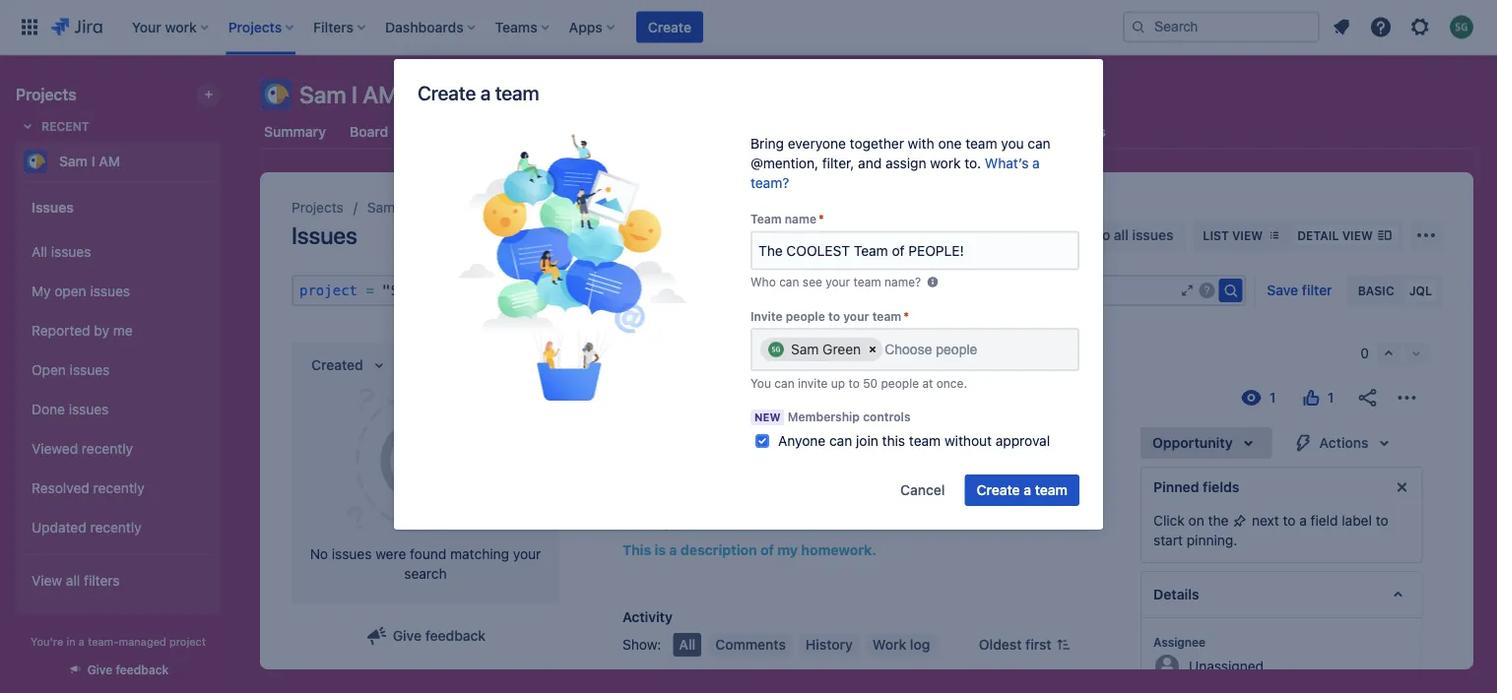 Task type: describe. For each thing, give the bounding box(es) containing it.
work log
[[873, 637, 930, 653]]

create a team image
[[456, 134, 689, 401]]

with
[[908, 135, 935, 152]]

export issues
[[931, 227, 1018, 243]]

you're
[[31, 636, 63, 648]]

create a team element
[[435, 134, 710, 406]]

all issues link
[[24, 233, 213, 272]]

your team name is visible to anyone in your organisation. it may be visible on work shared outside your organisation. image
[[925, 274, 941, 290]]

view all filters link
[[24, 562, 213, 601]]

team up clear 'image'
[[873, 309, 902, 323]]

projects link
[[292, 196, 344, 220]]

unassigned
[[1189, 658, 1264, 674]]

next to a field label to start pinning.
[[1153, 513, 1388, 549]]

0 horizontal spatial *
[[819, 212, 824, 226]]

by
[[94, 323, 109, 339]]

bring everyone together with one team you can @mention, filter, and assign work to.
[[751, 135, 1051, 171]]

description
[[681, 542, 757, 559]]

sam green image
[[769, 342, 784, 358]]

detail view
[[1298, 229, 1373, 242]]

menu bar containing all
[[669, 634, 940, 657]]

1 vertical spatial sam i am link
[[367, 196, 427, 220]]

recently for viewed recently
[[82, 441, 133, 457]]

1 horizontal spatial projects
[[292, 200, 344, 216]]

sam right projects link at the left top
[[367, 200, 395, 216]]

finish homework
[[623, 424, 797, 451]]

your for to
[[844, 309, 869, 323]]

team
[[751, 212, 782, 226]]

name?
[[885, 275, 921, 289]]

export issues button
[[919, 220, 1056, 251]]

invite people to your team *
[[751, 309, 909, 323]]

at
[[923, 376, 933, 390]]

refresh image
[[524, 357, 540, 372]]

together
[[850, 135, 904, 152]]

invite
[[798, 376, 828, 390]]

go to all issues
[[1075, 227, 1174, 243]]

all for all
[[679, 637, 696, 653]]

fields
[[1203, 479, 1239, 496]]

1 horizontal spatial *
[[904, 309, 909, 323]]

viewed recently link
[[24, 430, 213, 469]]

reported by me link
[[24, 311, 213, 351]]

managed
[[119, 636, 166, 648]]

issues for all issues
[[51, 244, 91, 260]]

group containing issues
[[24, 181, 213, 613]]

0 vertical spatial am
[[363, 81, 399, 108]]

0 vertical spatial give feedback
[[393, 628, 486, 644]]

log
[[910, 637, 930, 653]]

no issues were found matching your search
[[310, 546, 541, 582]]

all for all issues
[[32, 244, 47, 260]]

my open issues
[[32, 283, 130, 300]]

Choose people text field
[[885, 342, 982, 358]]

a inside what's a team?
[[1033, 155, 1040, 171]]

1 vertical spatial give
[[87, 664, 113, 677]]

oldest first
[[979, 637, 1052, 653]]

go to all issues link
[[1064, 220, 1186, 251]]

issues inside "link"
[[1133, 227, 1174, 243]]

project
[[169, 636, 206, 648]]

assign
[[886, 155, 927, 171]]

resolved
[[32, 480, 89, 497]]

you're in a team-managed project
[[31, 636, 206, 648]]

view
[[32, 573, 62, 589]]

you
[[751, 376, 771, 390]]

export
[[931, 227, 974, 243]]

2 vertical spatial issues
[[292, 222, 357, 249]]

my
[[32, 283, 51, 300]]

primary element
[[12, 0, 1123, 55]]

basic
[[1358, 284, 1395, 298]]

can inside bring everyone together with one team you can @mention, filter, and assign work to.
[[1028, 135, 1051, 152]]

sam green
[[791, 341, 861, 358]]

issues inside tab list
[[748, 123, 790, 140]]

issues for no issues were found matching your search
[[332, 546, 372, 562]]

to right up at the bottom of page
[[849, 376, 860, 390]]

save filter
[[1267, 282, 1333, 299]]

create inside button
[[977, 482, 1020, 499]]

summary link
[[260, 114, 330, 150]]

once.
[[937, 376, 968, 390]]

search image
[[1219, 279, 1243, 302]]

0 horizontal spatial sam i am link
[[16, 142, 213, 181]]

issues for open issues
[[70, 362, 110, 378]]

e.g. HR Team, Redesign Project, Team Mango field
[[753, 233, 1078, 268]]

what's
[[985, 155, 1029, 171]]

done issues link
[[24, 390, 213, 430]]

clear image
[[865, 342, 881, 358]]

go
[[1075, 227, 1094, 243]]

invite
[[751, 309, 783, 323]]

2 horizontal spatial i
[[399, 200, 403, 216]]

what's a team?
[[751, 155, 1040, 191]]

done
[[32, 402, 65, 418]]

viewed
[[32, 441, 78, 457]]

project settings
[[1003, 124, 1106, 140]]

without
[[945, 433, 992, 449]]

view for detail view
[[1343, 229, 1373, 242]]

a inside next to a field label to start pinning.
[[1299, 513, 1307, 529]]

on
[[1188, 513, 1204, 529]]

all inside "link"
[[1114, 227, 1129, 243]]

hide message image
[[1390, 476, 1414, 500]]

to.
[[965, 155, 981, 171]]

1 vertical spatial create
[[418, 81, 476, 104]]

to right next
[[1283, 513, 1296, 529]]

to right label
[[1376, 513, 1388, 529]]

your inside no issues were found matching your search
[[513, 546, 541, 562]]

my open issues link
[[24, 272, 213, 311]]

filters
[[84, 573, 120, 589]]

reports
[[814, 124, 865, 140]]

can inside new membership controls anyone can join this team without approval
[[830, 433, 853, 449]]

0 vertical spatial i
[[352, 81, 358, 108]]

view for list view
[[1233, 229, 1263, 242]]

search image
[[1131, 19, 1147, 35]]

list
[[1203, 229, 1229, 242]]

timeline
[[542, 124, 597, 140]]

0 horizontal spatial people
[[786, 309, 825, 323]]

save
[[1267, 282, 1299, 299]]

and
[[858, 155, 882, 171]]

assignee
[[1153, 636, 1205, 649]]

this
[[623, 542, 651, 559]]

0 horizontal spatial am
[[99, 153, 120, 169]]

to inside "link"
[[1097, 227, 1111, 243]]

field
[[1310, 513, 1338, 529]]

newest first image
[[1056, 637, 1072, 653]]

board link
[[346, 114, 392, 150]]

show:
[[623, 637, 662, 653]]

first
[[1026, 637, 1052, 653]]

group containing all issues
[[24, 227, 213, 554]]

pinned
[[1153, 479, 1199, 496]]

0 vertical spatial create a team
[[418, 81, 539, 104]]

oldest
[[979, 637, 1022, 653]]

my
[[778, 542, 798, 559]]

new
[[755, 411, 781, 424]]

summary
[[264, 124, 326, 140]]

recently for updated recently
[[90, 520, 142, 536]]

no
[[310, 546, 328, 562]]

join
[[856, 433, 879, 449]]

details element
[[1141, 571, 1423, 619]]

matching
[[450, 546, 509, 562]]



Task type: vqa. For each thing, say whether or not it's contained in the screenshot.
bottom stakeholders
no



Task type: locate. For each thing, give the bounding box(es) containing it.
0 vertical spatial all
[[32, 244, 47, 260]]

1 vertical spatial give feedback
[[87, 664, 169, 677]]

0 horizontal spatial create a team
[[418, 81, 539, 104]]

people left at
[[881, 376, 919, 390]]

issues up viewed recently at bottom
[[69, 402, 109, 418]]

open
[[32, 362, 66, 378]]

team right this
[[909, 433, 941, 449]]

membership
[[788, 410, 860, 424]]

all right view
[[66, 573, 80, 589]]

viewed recently
[[32, 441, 133, 457]]

give feedback down search
[[393, 628, 486, 644]]

project settings link
[[1000, 114, 1110, 150]]

issues for done issues
[[69, 402, 109, 418]]

pinned fields
[[1153, 479, 1239, 496]]

team left name?
[[854, 275, 882, 289]]

2 horizontal spatial am
[[406, 200, 427, 216]]

i up all issues link
[[91, 153, 95, 169]]

projects
[[16, 85, 76, 104], [292, 200, 344, 216]]

next
[[1252, 513, 1279, 529]]

1 horizontal spatial issues
[[292, 222, 357, 249]]

1 horizontal spatial create
[[648, 19, 692, 35]]

1 horizontal spatial all
[[1114, 227, 1129, 243]]

2 horizontal spatial create
[[977, 482, 1020, 499]]

feedback for the left give feedback button
[[116, 664, 169, 677]]

team down approval
[[1035, 482, 1068, 499]]

tab list containing issues
[[248, 114, 1486, 150]]

filter,
[[822, 155, 855, 171]]

create inside button
[[648, 19, 692, 35]]

reported
[[32, 323, 90, 339]]

1 vertical spatial recently
[[93, 480, 145, 497]]

1 vertical spatial all
[[679, 637, 696, 653]]

1 vertical spatial sam i am
[[59, 153, 120, 169]]

comments button
[[710, 634, 792, 657]]

create banner
[[0, 0, 1498, 55]]

sam i am down "recent"
[[59, 153, 120, 169]]

to down who can see your team name?
[[829, 309, 840, 323]]

sam i am link right projects link at the left top
[[367, 196, 427, 220]]

0 vertical spatial people
[[786, 309, 825, 323]]

feedback down search
[[425, 628, 486, 644]]

details
[[1153, 587, 1199, 603]]

all up my
[[32, 244, 47, 260]]

0 horizontal spatial feedback
[[116, 664, 169, 677]]

1 horizontal spatial give
[[393, 628, 422, 644]]

0 horizontal spatial view
[[1233, 229, 1263, 242]]

team-
[[88, 636, 119, 648]]

a inside create a team button
[[1024, 482, 1032, 499]]

feedback for top give feedback button
[[425, 628, 486, 644]]

1 horizontal spatial am
[[363, 81, 399, 108]]

1 vertical spatial i
[[91, 153, 95, 169]]

sam down "recent"
[[59, 153, 88, 169]]

1 group from the top
[[24, 181, 213, 613]]

give feedback button down search
[[354, 621, 498, 652]]

projects down summary link
[[292, 200, 344, 216]]

issues right open
[[90, 283, 130, 300]]

team?
[[751, 175, 790, 191]]

1 vertical spatial issues
[[32, 199, 74, 215]]

board
[[350, 124, 388, 140]]

to right go on the right top of the page
[[1097, 227, 1111, 243]]

issues inside no issues were found matching your search
[[332, 546, 372, 562]]

1 horizontal spatial view
[[1343, 229, 1373, 242]]

this
[[882, 433, 906, 449]]

give feedback down you're in a team-managed project
[[87, 664, 169, 677]]

history button
[[800, 634, 859, 657]]

homework.
[[801, 542, 877, 559]]

issues left list in the right of the page
[[1133, 227, 1174, 243]]

issues down projects link at the left top
[[292, 222, 357, 249]]

history
[[806, 637, 853, 653]]

your right the matching
[[513, 546, 541, 562]]

1 horizontal spatial people
[[881, 376, 919, 390]]

feedback
[[425, 628, 486, 644], [116, 664, 169, 677]]

1 vertical spatial am
[[99, 153, 120, 169]]

issues up "all issues" at the top left of page
[[32, 199, 74, 215]]

2 vertical spatial create
[[977, 482, 1020, 499]]

2 vertical spatial sam i am
[[367, 200, 427, 216]]

everyone
[[788, 135, 846, 152]]

1 horizontal spatial i
[[352, 81, 358, 108]]

team inside button
[[1035, 482, 1068, 499]]

team inside bring everyone together with one team you can @mention, filter, and assign work to.
[[966, 135, 998, 152]]

updated recently link
[[24, 508, 213, 548]]

issues
[[977, 227, 1018, 243], [1133, 227, 1174, 243], [51, 244, 91, 260], [90, 283, 130, 300], [70, 362, 110, 378], [69, 402, 109, 418], [332, 546, 372, 562]]

resolved recently
[[32, 480, 145, 497]]

0 horizontal spatial all
[[32, 244, 47, 260]]

sam i am right projects link at the left top
[[367, 200, 427, 216]]

sam i am link down "recent"
[[16, 142, 213, 181]]

0 vertical spatial sam i am
[[300, 81, 399, 108]]

your
[[826, 275, 850, 289], [844, 309, 869, 323], [513, 546, 541, 562]]

1 vertical spatial people
[[881, 376, 919, 390]]

jql
[[1410, 284, 1433, 298]]

i right projects link at the left top
[[399, 200, 403, 216]]

me
[[113, 323, 133, 339]]

1 vertical spatial *
[[904, 309, 909, 323]]

1 view from the left
[[1233, 229, 1263, 242]]

1 horizontal spatial create a team
[[977, 482, 1068, 499]]

issues inside button
[[977, 227, 1018, 243]]

who can see your team name?
[[751, 275, 921, 289]]

you can invite up to 50 people       at once.
[[751, 376, 968, 390]]

group
[[24, 181, 213, 613], [24, 227, 213, 554]]

work log button
[[867, 634, 936, 657]]

1 horizontal spatial give feedback
[[393, 628, 486, 644]]

0 vertical spatial sam i am link
[[16, 142, 213, 181]]

recently down done issues link in the left bottom of the page
[[82, 441, 133, 457]]

sam right sam green icon
[[791, 341, 819, 358]]

view
[[1233, 229, 1263, 242], [1343, 229, 1373, 242]]

0 horizontal spatial all
[[66, 573, 80, 589]]

sam i am up "board"
[[300, 81, 399, 108]]

0 vertical spatial feedback
[[425, 628, 486, 644]]

settings
[[1054, 124, 1106, 140]]

am
[[363, 81, 399, 108], [99, 153, 120, 169], [406, 200, 427, 216]]

0 horizontal spatial give feedback button
[[56, 654, 181, 686]]

Search field
[[1123, 11, 1320, 43]]

to
[[1097, 227, 1111, 243], [829, 309, 840, 323], [849, 376, 860, 390], [1283, 513, 1296, 529], [1376, 513, 1388, 529]]

your up green
[[844, 309, 869, 323]]

team
[[495, 81, 539, 104], [966, 135, 998, 152], [854, 275, 882, 289], [873, 309, 902, 323], [909, 433, 941, 449], [1035, 482, 1068, 499]]

of
[[761, 542, 774, 559]]

click on the
[[1153, 513, 1232, 529]]

is
[[655, 542, 666, 559]]

2 horizontal spatial issues
[[748, 123, 790, 140]]

up
[[831, 376, 845, 390]]

your right the see
[[826, 275, 850, 289]]

view right detail
[[1343, 229, 1373, 242]]

tab list
[[248, 114, 1486, 150]]

done issues
[[32, 402, 109, 418]]

1 vertical spatial give feedback button
[[56, 654, 181, 686]]

i
[[352, 81, 358, 108], [91, 153, 95, 169], [399, 200, 403, 216]]

1 horizontal spatial give feedback button
[[354, 621, 498, 652]]

recently for resolved recently
[[93, 480, 145, 497]]

0 vertical spatial *
[[819, 212, 824, 226]]

1 vertical spatial all
[[66, 573, 80, 589]]

recently down viewed recently link
[[93, 480, 145, 497]]

people down the see
[[786, 309, 825, 323]]

i up "board"
[[352, 81, 358, 108]]

this is a description of my homework.
[[623, 542, 877, 559]]

team up the timeline link
[[495, 81, 539, 104]]

collapse recent projects image
[[16, 114, 39, 138]]

issues down reported by me
[[70, 362, 110, 378]]

timeline link
[[538, 114, 601, 150]]

0 vertical spatial all
[[1114, 227, 1129, 243]]

projects up collapse recent projects icon
[[16, 85, 76, 104]]

0 vertical spatial your
[[826, 275, 850, 289]]

1 horizontal spatial feedback
[[425, 628, 486, 644]]

1 vertical spatial feedback
[[116, 664, 169, 677]]

2 vertical spatial your
[[513, 546, 541, 562]]

your for see
[[826, 275, 850, 289]]

recently down resolved recently link
[[90, 520, 142, 536]]

were
[[376, 546, 406, 562]]

open export issues dropdown image
[[1032, 224, 1056, 247]]

label
[[1342, 513, 1372, 529]]

all right show:
[[679, 637, 696, 653]]

green
[[823, 341, 861, 358]]

open issues
[[32, 362, 110, 378]]

* right name
[[819, 212, 824, 226]]

0 horizontal spatial i
[[91, 153, 95, 169]]

work
[[930, 155, 961, 171]]

0 horizontal spatial create
[[418, 81, 476, 104]]

people
[[786, 309, 825, 323], [881, 376, 919, 390]]

the
[[1208, 513, 1229, 529]]

2 vertical spatial am
[[406, 200, 427, 216]]

issues up @mention,
[[748, 123, 790, 140]]

view right list in the right of the page
[[1233, 229, 1263, 242]]

open issues link
[[24, 351, 213, 390]]

1 horizontal spatial all
[[679, 637, 696, 653]]

2 view from the left
[[1343, 229, 1373, 242]]

feedback down managed at bottom
[[116, 664, 169, 677]]

create a team
[[418, 81, 539, 104], [977, 482, 1068, 499]]

0 horizontal spatial projects
[[16, 85, 76, 104]]

0 vertical spatial recently
[[82, 441, 133, 457]]

save filter button
[[1256, 275, 1345, 306]]

all right go on the right top of the page
[[1114, 227, 1129, 243]]

0 horizontal spatial give
[[87, 664, 113, 677]]

2 vertical spatial recently
[[90, 520, 142, 536]]

give down team-
[[87, 664, 113, 677]]

what's a team? link
[[751, 155, 1040, 191]]

syntax help image
[[1199, 283, 1215, 299]]

1 vertical spatial projects
[[292, 200, 344, 216]]

create a team button
[[965, 475, 1080, 506]]

issues right export
[[977, 227, 1018, 243]]

activity
[[623, 609, 673, 626]]

found
[[410, 546, 447, 562]]

new membership controls anyone can join this team without approval
[[755, 410, 1050, 449]]

jira image
[[51, 15, 102, 39], [51, 15, 102, 39]]

sam i am
[[300, 81, 399, 108], [59, 153, 120, 169], [367, 200, 427, 216]]

issues inside "link"
[[70, 362, 110, 378]]

recently
[[82, 441, 133, 457], [93, 480, 145, 497], [90, 520, 142, 536]]

0 horizontal spatial give feedback
[[87, 664, 169, 677]]

2 vertical spatial i
[[399, 200, 403, 216]]

issues up open
[[51, 244, 91, 260]]

in
[[66, 636, 76, 648]]

name
[[785, 212, 817, 226]]

controls
[[863, 410, 911, 424]]

0 vertical spatial give feedback button
[[354, 621, 498, 652]]

click
[[1153, 513, 1185, 529]]

description
[[623, 515, 699, 531]]

sam up summary
[[300, 81, 347, 108]]

updated
[[32, 520, 86, 536]]

recent
[[41, 119, 89, 133]]

menu bar
[[669, 634, 940, 657]]

1 vertical spatial create a team
[[977, 482, 1068, 499]]

0 vertical spatial projects
[[16, 85, 76, 104]]

0 vertical spatial give
[[393, 628, 422, 644]]

team inside new membership controls anyone can join this team without approval
[[909, 433, 941, 449]]

give
[[393, 628, 422, 644], [87, 664, 113, 677]]

issues right no
[[332, 546, 372, 562]]

* down name?
[[904, 309, 909, 323]]

create
[[648, 19, 692, 35], [418, 81, 476, 104], [977, 482, 1020, 499]]

team up to.
[[966, 135, 998, 152]]

create button
[[636, 11, 703, 43]]

resolved recently link
[[24, 469, 213, 508]]

1 horizontal spatial sam i am link
[[367, 196, 427, 220]]

all inside button
[[679, 637, 696, 653]]

give down search
[[393, 628, 422, 644]]

give feedback button down you're in a team-managed project
[[56, 654, 181, 686]]

pinning.
[[1187, 533, 1237, 549]]

0 vertical spatial issues
[[748, 123, 790, 140]]

0 horizontal spatial issues
[[32, 199, 74, 215]]

2 group from the top
[[24, 227, 213, 554]]

create a team inside button
[[977, 482, 1068, 499]]

issues for export issues
[[977, 227, 1018, 243]]

all button
[[673, 634, 702, 657]]

0 vertical spatial create
[[648, 19, 692, 35]]

oldest first button
[[967, 634, 1083, 657]]

1 vertical spatial your
[[844, 309, 869, 323]]



